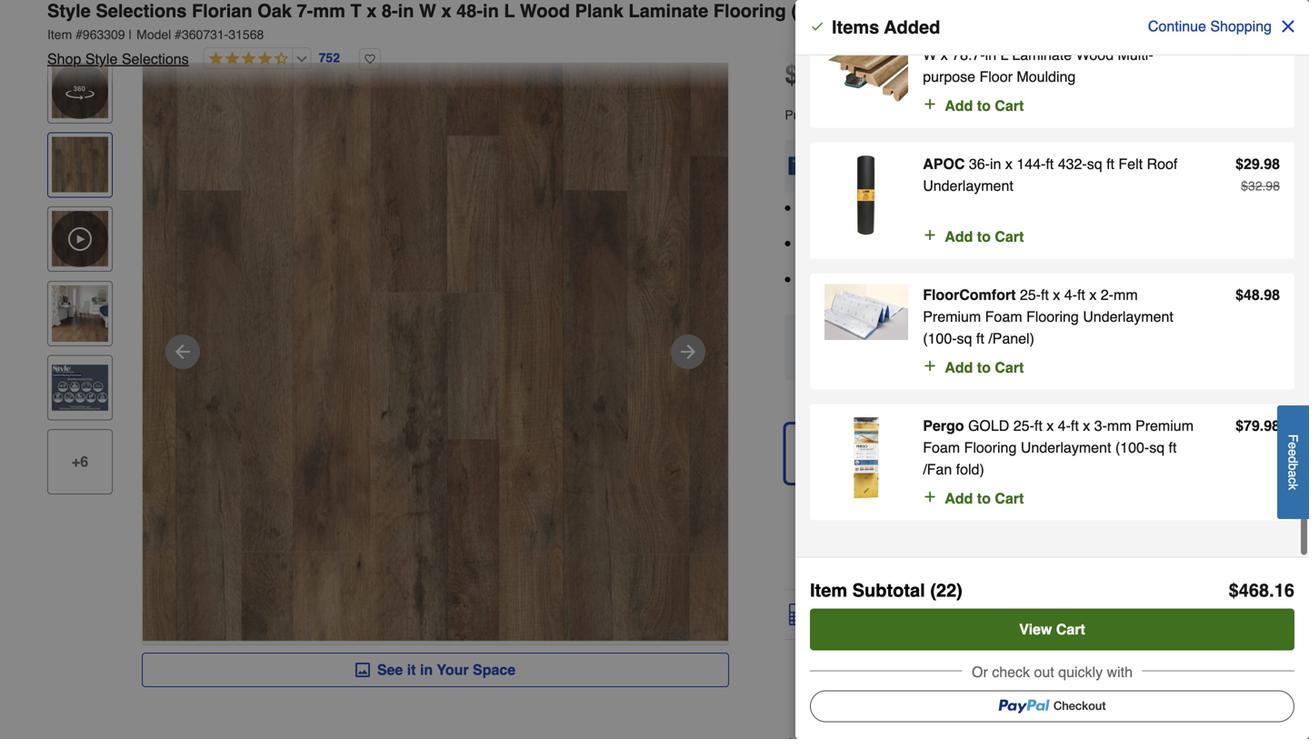 Task type: describe. For each thing, give the bounding box(es) containing it.
within
[[831, 454, 859, 466]]

out
[[1034, 664, 1055, 681]]

has
[[869, 237, 889, 252]]

style for florian
[[47, 0, 91, 21]]

oak inside style selections florian oak 7-mm t x 8-in w x 48-in l wood plank laminate flooring (23.91-sq ft) item # 963309 | model # 360731-31568
[[258, 0, 292, 21]]

chat invite button image
[[1227, 672, 1282, 728]]

$4.78
[[999, 67, 1036, 84]]

(23.91-
[[791, 0, 849, 21]]

(100- inside gold 25-ft x 4-ft x 3-mm premium foam flooring underlayment (100-sq ft /fan fold)
[[1116, 439, 1150, 456]]

space
[[473, 662, 516, 678]]

$ for $ 79 . 98
[[1236, 417, 1244, 434]]

chicago-
[[912, 502, 963, 516]]

98 for $ 79 . 98
[[1264, 417, 1280, 434]]

or check out quickly with
[[972, 664, 1133, 681]]

f
[[1286, 434, 1301, 442]]

style for laminate
[[800, 201, 828, 216]]

. for 29
[[1260, 155, 1264, 172]]

x up "as"
[[1047, 417, 1054, 434]]

where
[[1073, 737, 1108, 739]]

(covers
[[924, 108, 969, 122]]

in inside the see it in your space button
[[420, 662, 433, 678]]

foam inside the 25-ft x 4-ft x 2-mm premium foam flooring underlayment (100-sq ft /panel)
[[985, 308, 1023, 325]]

learn how button
[[829, 166, 888, 185]]

add to cart button up representation;
[[934, 647, 1262, 697]]

3 title image from the top
[[52, 360, 108, 416]]

48-
[[457, 0, 483, 21]]

you inside the actual item color may vary from device screen representation; we recommend that you order a sample and view it in the room where your flooring will b
[[830, 737, 850, 739]]

learn
[[829, 168, 861, 183]]

savings
[[996, 150, 1039, 165]]

view
[[967, 737, 993, 739]]

day.
[[1200, 150, 1223, 165]]

79
[[1244, 417, 1260, 434]]

32
[[1248, 179, 1263, 193]]

1 horizontal spatial the
[[1046, 201, 1064, 216]]

0 vertical spatial planks
[[979, 201, 1016, 216]]

plus image right stepper number input field with increment and decrement buttons number field
[[901, 664, 919, 682]]

florian 0.75-in t x 2.37-in w x 78.7-in l laminate wood multi- purpose floor moulding
[[923, 25, 1195, 85]]

l inside florian 0.75-in t x 2.37-in w x 78.7-in l laminate wood multi- purpose floor moulding
[[1001, 46, 1009, 63]]

in inside the actual item color may vary from device screen representation; we recommend that you order a sample and view it in the room where your flooring will b
[[1006, 737, 1016, 739]]

minus image
[[800, 664, 819, 682]]

save
[[961, 67, 995, 84]]

check other stores button
[[799, 553, 895, 571]]

add for floorcomfort
[[945, 359, 973, 376]]

$ 89 / sq.ft
[[785, 60, 912, 89]]

an
[[800, 219, 814, 234]]

$ 79 . 98
[[1236, 417, 1280, 434]]

23.91
[[973, 108, 1004, 122]]

1 # from the left
[[76, 27, 83, 42]]

style selections laminate wood planks with the look of reclaimed oak flooring at an affordable price florian oak has a natural textured finish that compliments the varying rich brown planks resistant to wearing, scratching and fading
[[800, 201, 1253, 287]]

2 title image from the top
[[52, 285, 108, 342]]

floor
[[980, 68, 1013, 85]]

963309
[[83, 27, 125, 42]]

f e e d b a c k button
[[1278, 405, 1309, 519]]

when
[[871, 150, 902, 165]]

room
[[1041, 737, 1070, 739]]

purchase
[[785, 108, 839, 122]]

pickup image
[[796, 502, 811, 516]]

add to cart down save
[[945, 97, 1024, 114]]

apoc
[[923, 155, 965, 172]]

2 horizontal spatial the
[[1129, 237, 1146, 252]]

florian inside "style selections laminate wood planks with the look of reclaimed oak flooring at an affordable price florian oak has a natural textured finish that compliments the varying rich brown planks resistant to wearing, scratching and fading"
[[800, 237, 839, 252]]

x left the '3-' at right
[[1083, 417, 1090, 434]]

much
[[914, 606, 952, 623]]

3 inside save $4.78 ends jan 3
[[1033, 87, 1041, 104]]

0.75-
[[1078, 25, 1112, 41]]

will
[[986, 606, 1012, 623]]

add for apoc
[[945, 228, 973, 245]]

color
[[872, 718, 899, 733]]

check
[[992, 664, 1030, 681]]

we
[[1157, 718, 1174, 733]]

x inside 36-in x 144-ft 432-sq ft felt roof underlayment
[[1006, 155, 1013, 172]]

affordable
[[817, 219, 874, 234]]

of
[[1094, 201, 1105, 216]]

hrs
[[871, 454, 887, 466]]

continue
[[1148, 18, 1207, 35]]

w inside florian 0.75-in t x 2.37-in w x 78.7-in l laminate wood multi- purpose floor moulding
[[923, 46, 937, 63]]

laminate inside florian 0.75-in t x 2.37-in w x 78.7-in l laminate wood multi- purpose floor moulding
[[1012, 46, 1072, 63]]

premium inside gold 25-ft x 4-ft x 3-mm premium foam flooring underlayment (100-sq ft /fan fold)
[[1136, 417, 1194, 434]]

price
[[877, 219, 905, 234]]

sq inside the 25-ft x 4-ft x 2-mm premium foam flooring underlayment (100-sq ft /panel)
[[957, 330, 972, 347]]

your
[[437, 662, 469, 678]]

3-
[[1095, 417, 1107, 434]]

add down purpose
[[945, 97, 973, 114]]

31568
[[229, 27, 264, 42]]

arrow right image
[[677, 341, 699, 363]]

shopping
[[1211, 18, 1272, 35]]

cart inside button
[[1056, 621, 1086, 638]]

add to cart button down save
[[923, 95, 1024, 117]]

moulding
[[1017, 68, 1076, 85]]

$ 29 . 98 $ 32 . 98
[[1236, 155, 1280, 193]]

x left 2- at the top of the page
[[1090, 286, 1097, 303]]

to inside the want to see how it looks? order a sample for $ 2.99
[[865, 330, 879, 346]]

$20.22
[[829, 150, 868, 165]]

order
[[854, 737, 884, 739]]

sample image
[[797, 327, 819, 349]]

chevron down image
[[1238, 606, 1257, 624]]

sq inside 36-in x 144-ft 432-sq ft felt roof underlayment
[[1087, 155, 1103, 172]]

a inside the want to see how it looks? order a sample for $ 2.99
[[862, 351, 869, 366]]

1 horizontal spatial /
[[998, 50, 1002, 67]]

want
[[826, 330, 861, 346]]

x up "multi-"
[[1139, 25, 1147, 41]]

. for 468
[[1270, 580, 1275, 601]]

1 e from the top
[[1286, 442, 1301, 449]]

underlayment inside 36-in x 144-ft 432-sq ft felt roof underlayment
[[923, 177, 1014, 194]]

on
[[1042, 150, 1057, 165]]

actual item color may vary from device screen representation; we recommend that you order a sample and view it in the room where your flooring will b
[[805, 718, 1244, 739]]

representation;
[[1069, 718, 1154, 733]]

add to cart for 25-
[[945, 359, 1024, 376]]

lowe's
[[1020, 502, 1059, 516]]

1 vertical spatial pickup
[[855, 502, 893, 516]]

. for 79
[[1260, 417, 1264, 434]]

to left finish
[[977, 228, 991, 245]]

calculator image
[[785, 604, 807, 626]]

mm inside the 25-ft x 4-ft x 2-mm premium foam flooring underlayment (100-sq ft /panel)
[[1114, 286, 1138, 303]]

option group containing pickup
[[778, 416, 1269, 491]]

photos image
[[355, 663, 370, 677]]

flooring inside "style selections laminate wood planks with the look of reclaimed oak flooring at an affordable price florian oak has a natural textured finish that compliments the varying rich brown planks resistant to wearing, scratching and fading"
[[1191, 201, 1233, 216]]

calculate how much you will need button
[[785, 603, 1262, 639]]

add to cart button for floorcomfort
[[923, 357, 1024, 379]]

view cart
[[1020, 621, 1086, 638]]

and inside the actual item color may vary from device screen representation; we recommend that you order a sample and view it in the room where your flooring will b
[[942, 737, 964, 739]]

plus image for apoc
[[923, 226, 938, 244]]

in inside 36-in x 144-ft 432-sq ft felt roof underlayment
[[990, 155, 1002, 172]]

t inside florian 0.75-in t x 2.37-in w x 78.7-in l laminate wood multi- purpose floor moulding
[[1127, 25, 1135, 41]]

wood
[[945, 201, 976, 216]]

see inside button
[[377, 662, 403, 678]]

flooring inside gold 25-ft x 4-ft x 3-mm premium foam flooring underlayment (100-sq ft /fan fold)
[[964, 439, 1017, 456]]

x up purpose
[[941, 46, 948, 63]]

4- inside gold 25-ft x 4-ft x 3-mm premium foam flooring underlayment (100-sq ft /fan fold)
[[1058, 417, 1071, 434]]

to down save
[[977, 97, 991, 114]]

3 inside pickup ready within 3 hrs
[[862, 454, 868, 466]]

d
[[1286, 456, 1301, 463]]

delivery
[[1043, 434, 1092, 448]]

98 for $ 48 . 98
[[1264, 286, 1280, 303]]

for
[[917, 351, 932, 366]]

98 right 32
[[1266, 179, 1280, 193]]

you inside $20.22 when you choose 5% savings on eligible purchases every day. learn how
[[905, 150, 926, 165]]

it inside button
[[407, 662, 416, 678]]

free
[[818, 502, 852, 516]]

468
[[1239, 580, 1270, 601]]

item inside style selections florian oak 7-mm t x 8-in w x 48-in l wood plank laminate flooring (23.91-sq ft) item # 963309 | model # 360731-31568
[[47, 27, 72, 42]]

need
[[1016, 606, 1052, 623]]

k
[[1286, 484, 1301, 490]]

eligible
[[1060, 150, 1100, 165]]

subtotal
[[853, 580, 925, 601]]

actual
[[805, 718, 840, 733]]

1 title image from the top
[[52, 137, 108, 193]]

item number 9 6 3 3 0 9 and model number 3 6 0 7 3 1 - 3 1 5 6 8 element
[[47, 25, 1262, 44]]

a inside the actual item color may vary from device screen representation; we recommend that you order a sample and view it in the room where your flooring will b
[[887, 737, 894, 739]]

1 vertical spatial selections
[[122, 50, 189, 67]]

close image
[[1279, 17, 1298, 35]]

plus image down info image at the top of the page
[[923, 95, 938, 113]]

25- inside the 25-ft x 4-ft x 2-mm premium foam flooring underlayment (100-sq ft /panel)
[[1020, 286, 1041, 303]]

underlayment inside gold 25-ft x 4-ft x 3-mm premium foam flooring underlayment (100-sq ft /fan fold)
[[1021, 439, 1112, 456]]

b
[[1286, 463, 1301, 470]]

and inside "style selections laminate wood planks with the look of reclaimed oak flooring at an affordable price florian oak has a natural textured finish that compliments the varying rich brown planks resistant to wearing, scratching and fading"
[[984, 273, 1005, 287]]

save $4.78 ends jan 3
[[961, 67, 1041, 104]]

$ 48 . 98
[[1236, 286, 1280, 303]]



Task type: vqa. For each thing, say whether or not it's contained in the screenshot.
the rightmost Oak
yes



Task type: locate. For each thing, give the bounding box(es) containing it.
screen
[[1027, 718, 1065, 733]]

0 horizontal spatial l
[[504, 0, 515, 21]]

2 # from the left
[[175, 27, 182, 42]]

continue shopping button
[[1137, 5, 1309, 47]]

stores
[[863, 556, 895, 568]]

see inside the want to see how it looks? order a sample for $ 2.99
[[883, 330, 909, 346]]

5%
[[974, 150, 992, 165]]

0 vertical spatial 4-
[[1065, 286, 1078, 303]]

see right photos
[[377, 662, 403, 678]]

2 vertical spatial underlayment
[[1021, 439, 1112, 456]]

0 horizontal spatial flooring
[[714, 0, 786, 21]]

# right the model
[[175, 27, 182, 42]]

flooring
[[1191, 201, 1233, 216], [1140, 737, 1181, 739]]

recommend
[[1177, 718, 1244, 733]]

foam down pergo
[[923, 439, 960, 456]]

sq.ft up price:
[[849, 60, 912, 89]]

0 horizontal spatial planks
[[800, 255, 836, 269]]

0 horizontal spatial t
[[350, 0, 362, 21]]

c
[[1286, 477, 1301, 484]]

2 vertical spatial mm
[[1107, 417, 1132, 434]]

1 horizontal spatial #
[[175, 27, 182, 42]]

flooring down gold
[[964, 439, 1017, 456]]

style up an
[[800, 201, 828, 216]]

1 horizontal spatial flooring
[[1191, 201, 1233, 216]]

purchase price:
[[785, 108, 878, 122]]

oak left 7-
[[258, 0, 292, 21]]

sq left ft)
[[849, 0, 870, 21]]

98 right 29 on the top
[[1264, 155, 1280, 172]]

0 vertical spatial item
[[47, 27, 72, 42]]

price:
[[842, 108, 875, 122]]

$ inside the want to see how it looks? order a sample for $ 2.99
[[936, 351, 943, 366]]

foam up /panel)
[[985, 308, 1023, 325]]

shop style selections
[[47, 50, 189, 67]]

1 vertical spatial planks
[[800, 255, 836, 269]]

1 horizontal spatial (100-
[[1116, 439, 1150, 456]]

flooring left checkmark icon
[[714, 0, 786, 21]]

item subtotal (22)
[[810, 580, 963, 601]]

you
[[956, 606, 982, 623]]

rich
[[1194, 237, 1215, 252]]

how inside the want to see how it looks? order a sample for $ 2.99
[[913, 330, 943, 346]]

w up purpose
[[923, 46, 937, 63]]

it inside the actual item color may vary from device screen representation; we recommend that you order a sample and view it in the room where your flooring will b
[[996, 737, 1002, 739]]

0 vertical spatial and
[[984, 273, 1005, 287]]

plank
[[575, 0, 624, 21]]

and left fading
[[984, 273, 1005, 287]]

0 vertical spatial wood
[[520, 0, 570, 21]]

0 horizontal spatial the
[[1019, 737, 1037, 739]]

Stepper number input field with increment and decrement buttons number field
[[834, 647, 885, 698]]

1 vertical spatial wood
[[1076, 46, 1114, 63]]

sample
[[873, 351, 914, 366], [898, 737, 939, 739]]

with down 36-in x 144-ft 432-sq ft felt roof underlayment
[[1020, 201, 1042, 216]]

t inside style selections florian oak 7-mm t x 8-in w x 48-in l wood plank laminate flooring (23.91-sq ft) item # 963309 | model # 360731-31568
[[350, 0, 362, 21]]

felt
[[1119, 155, 1143, 172]]

selections down the model
[[122, 50, 189, 67]]

that inside the actual item color may vary from device screen representation; we recommend that you order a sample and view it in the room where your flooring will b
[[805, 737, 826, 739]]

to inside "style selections laminate wood planks with the look of reclaimed oak flooring at an affordable price florian oak has a natural textured finish that compliments the varying rich brown planks resistant to wearing, scratching and fading"
[[856, 273, 867, 287]]

selections inside style selections florian oak 7-mm t x 8-in w x 48-in l wood plank laminate flooring (23.91-sq ft) item # 963309 | model # 360731-31568
[[96, 0, 187, 21]]

0 horizontal spatial laminate
[[629, 0, 709, 21]]

(100- inside the 25-ft x 4-ft x 2-mm premium foam flooring underlayment (100-sq ft /panel)
[[923, 330, 957, 347]]

other
[[833, 556, 860, 568]]

add to cart down looks?
[[945, 359, 1024, 376]]

calculate
[[811, 606, 875, 623]]

a inside button
[[1286, 470, 1301, 477]]

mm inside style selections florian oak 7-mm t x 8-in w x 48-in l wood plank laminate flooring (23.91-sq ft) item # 963309 | model # 360731-31568
[[313, 0, 345, 21]]

$ left f e e d b a c k button
[[1236, 417, 1244, 434]]

1 vertical spatial style
[[85, 50, 118, 67]]

3 left 'hrs'
[[862, 454, 868, 466]]

t up "multi-"
[[1127, 25, 1135, 41]]

plus image
[[923, 95, 938, 113], [923, 226, 938, 244], [923, 357, 938, 375], [923, 488, 938, 506], [901, 664, 919, 682]]

1 horizontal spatial planks
[[979, 201, 1016, 216]]

1 horizontal spatial foam
[[985, 308, 1023, 325]]

style
[[47, 0, 91, 21], [85, 50, 118, 67], [800, 201, 828, 216]]

sq inside gold 25-ft x 4-ft x 3-mm premium foam flooring underlayment (100-sq ft /fan fold)
[[1150, 439, 1165, 456]]

0 horizontal spatial /
[[842, 60, 849, 89]]

1 horizontal spatial that
[[1029, 237, 1050, 252]]

0 vertical spatial florian
[[192, 0, 252, 21]]

a down the color
[[887, 737, 894, 739]]

style selections florian oak 7-mm t x 8-in w x 48-in l wood plank laminate flooring (23.91-sq ft) item # 963309 | model # 360731-31568
[[47, 0, 893, 42]]

| inside style selections florian oak 7-mm t x 8-in w x 48-in l wood plank laminate flooring (23.91-sq ft) item # 963309 | model # 360731-31568
[[129, 27, 132, 42]]

$ for $ 48 . 98
[[1236, 286, 1244, 303]]

1 horizontal spatial |
[[943, 59, 950, 90]]

w right 8-
[[419, 0, 436, 21]]

0 vertical spatial that
[[1029, 237, 1050, 252]]

at
[[1236, 201, 1247, 216]]

a inside "style selections laminate wood planks with the look of reclaimed oak flooring at an affordable price florian oak has a natural textured finish that compliments the varying rich brown planks resistant to wearing, scratching and fading"
[[893, 237, 900, 252]]

0 vertical spatial 3
[[1033, 87, 1041, 104]]

look
[[1067, 201, 1090, 216]]

pickup ready within 3 hrs
[[797, 434, 887, 466]]

$ up chevron down icon
[[1229, 580, 1239, 601]]

product image for floorcomfort
[[825, 284, 909, 340]]

2 vertical spatial flooring
[[964, 439, 1017, 456]]

2 horizontal spatial flooring
[[1027, 308, 1079, 325]]

0 horizontal spatial w
[[419, 0, 436, 21]]

0 vertical spatial see
[[883, 330, 909, 346]]

add to cart down fold)
[[945, 490, 1024, 507]]

l inside style selections florian oak 7-mm t x 8-in w x 48-in l wood plank laminate flooring (23.91-sq ft) item # 963309 | model # 360731-31568
[[504, 0, 515, 21]]

plus image for floorcomfort
[[923, 357, 938, 375]]

roof
[[1147, 155, 1178, 172]]

0 horizontal spatial item
[[47, 27, 72, 42]]

2 vertical spatial title image
[[52, 360, 108, 416]]

selections up affordable
[[831, 201, 890, 216]]

l up floor
[[1001, 46, 1009, 63]]

florian
[[192, 0, 252, 21], [1030, 25, 1074, 41], [800, 237, 839, 252]]

0 vertical spatial selections
[[96, 0, 187, 21]]

0 horizontal spatial (100-
[[923, 330, 957, 347]]

|
[[129, 27, 132, 42], [943, 59, 950, 90]]

1 horizontal spatial sq.ft
[[1002, 50, 1037, 67]]

2 vertical spatial the
[[1019, 737, 1037, 739]]

0 horizontal spatial wood
[[520, 0, 570, 21]]

in
[[398, 0, 414, 21], [483, 0, 499, 21], [1112, 25, 1123, 41], [1184, 25, 1195, 41], [985, 46, 997, 63], [990, 155, 1002, 172], [420, 662, 433, 678], [1006, 737, 1016, 739]]

/ up floor
[[998, 50, 1002, 67]]

0 vertical spatial w
[[419, 0, 436, 21]]

selections inside "style selections laminate wood planks with the look of reclaimed oak flooring at an affordable price florian oak has a natural textured finish that compliments the varying rich brown planks resistant to wearing, scratching and fading"
[[831, 201, 890, 216]]

mm up tomorrow on the right bottom
[[1107, 417, 1132, 434]]

add down wood
[[945, 228, 973, 245]]

checkmark image
[[810, 19, 825, 34]]

product image for apoc
[[825, 153, 909, 237]]

sq inside style selections florian oak 7-mm t x 8-in w x 48-in l wood plank laminate flooring (23.91-sq ft) item # 963309 | model # 360731-31568
[[849, 0, 870, 21]]

purchases
[[1103, 150, 1162, 165]]

flooring down fading
[[1027, 308, 1079, 325]]

$ for $ 468 . 16
[[1229, 580, 1239, 601]]

0 vertical spatial l
[[504, 0, 515, 21]]

$ down brown
[[1236, 286, 1244, 303]]

pickup right free at bottom
[[855, 502, 893, 516]]

plus image down /fan at the right bottom of page
[[923, 488, 938, 506]]

selections up the model
[[96, 0, 187, 21]]

$ right for
[[936, 351, 943, 366]]

1 horizontal spatial 3
[[1033, 87, 1041, 104]]

how inside button
[[879, 606, 910, 623]]

flooring inside style selections florian oak 7-mm t x 8-in w x 48-in l wood plank laminate flooring (23.91-sq ft) item # 963309 | model # 360731-31568
[[714, 0, 786, 21]]

sq left felt
[[1087, 155, 1103, 172]]

oak inside "style selections laminate wood planks with the look of reclaimed oak flooring at an affordable price florian oak has a natural textured finish that compliments the varying rich brown planks resistant to wearing, scratching and fading"
[[842, 237, 865, 252]]

1 vertical spatial sample
[[898, 737, 939, 739]]

vary
[[930, 718, 954, 733]]

with right quickly in the bottom of the page
[[1107, 664, 1133, 681]]

1 horizontal spatial and
[[984, 273, 1005, 287]]

add to cart for 36-
[[945, 228, 1024, 245]]

78.7-
[[952, 46, 985, 63]]

0 horizontal spatial |
[[129, 27, 132, 42]]

a up 'k' at the right bottom of page
[[1286, 470, 1301, 477]]

0 horizontal spatial sq.ft
[[849, 60, 912, 89]]

0 horizontal spatial how
[[879, 606, 910, 623]]

delivery as soon as tomorrow
[[1043, 434, 1147, 466]]

premium down floorcomfort on the top
[[923, 308, 981, 325]]

0 vertical spatial underlayment
[[923, 177, 1014, 194]]

add to cart right out at the bottom
[[1059, 663, 1138, 680]]

ft
[[1046, 155, 1054, 172], [1107, 155, 1115, 172], [1041, 286, 1049, 303], [1078, 286, 1086, 303], [977, 330, 985, 347], [1035, 417, 1043, 434], [1071, 417, 1079, 434], [1169, 439, 1177, 456]]

$ up at
[[1241, 179, 1248, 193]]

48
[[1244, 286, 1260, 303]]

info image
[[912, 63, 932, 83]]

3 right jan
[[1033, 87, 1041, 104]]

items added
[[832, 17, 940, 38]]

the left look
[[1046, 201, 1064, 216]]

# up shop
[[76, 27, 83, 42]]

1 horizontal spatial item
[[810, 580, 848, 601]]

98 right 48
[[1264, 286, 1280, 303]]

0 vertical spatial with
[[1020, 201, 1042, 216]]

product image for pergo
[[849, 415, 884, 501]]

1 vertical spatial title image
[[52, 285, 108, 342]]

1 vertical spatial foam
[[923, 439, 960, 456]]

free pickup
[[818, 502, 893, 516]]

x right fading
[[1053, 286, 1061, 303]]

e up "d"
[[1286, 442, 1301, 449]]

see right the want at right top
[[883, 330, 909, 346]]

4- inside the 25-ft x 4-ft x 2-mm premium foam flooring underlayment (100-sq ft /panel)
[[1065, 286, 1078, 303]]

ft)
[[875, 0, 893, 21]]

1 vertical spatial you
[[830, 737, 850, 739]]

florian left 0.75-
[[1030, 25, 1074, 41]]

sq up 2.99
[[957, 330, 972, 347]]

mm up 752
[[313, 0, 345, 21]]

it inside the want to see how it looks? order a sample for $ 2.99
[[947, 330, 956, 346]]

underlayment inside the 25-ft x 4-ft x 2-mm premium foam flooring underlayment (100-sq ft /panel)
[[1083, 308, 1174, 325]]

0 vertical spatial title image
[[52, 137, 108, 193]]

x left 48-
[[441, 0, 452, 21]]

0 horizontal spatial that
[[805, 737, 826, 739]]

item up shop
[[47, 27, 72, 42]]

432-
[[1058, 155, 1087, 172]]

selections for an
[[831, 201, 890, 216]]

1 vertical spatial 3
[[862, 454, 868, 466]]

$20.22 when you choose 5% savings on eligible purchases every day. learn how
[[829, 150, 1223, 183]]

add
[[945, 97, 973, 114], [945, 228, 973, 245], [945, 359, 973, 376], [945, 490, 973, 507], [1059, 663, 1087, 680]]

$ for $ 89 / sq.ft
[[785, 60, 799, 89]]

pergo
[[923, 417, 964, 434]]

e up b
[[1286, 449, 1301, 456]]

1 vertical spatial it
[[407, 662, 416, 678]]

2 e from the top
[[1286, 449, 1301, 456]]

. for 48
[[1260, 286, 1264, 303]]

add to cart
[[945, 97, 1024, 114], [945, 228, 1024, 245], [945, 359, 1024, 376], [945, 490, 1024, 507], [1059, 663, 1138, 680]]

1 horizontal spatial wood
[[1076, 46, 1114, 63]]

add to cart button down wood
[[923, 226, 1024, 248]]

to left the wearing,
[[856, 273, 867, 287]]

0 vertical spatial style
[[47, 0, 91, 21]]

florian inside florian 0.75-in t x 2.37-in w x 78.7-in l laminate wood multi- purpose floor moulding
[[1030, 25, 1074, 41]]

f e e d b a c k
[[1286, 434, 1301, 490]]

natural
[[904, 237, 943, 252]]

add right for
[[945, 359, 973, 376]]

see it in your space
[[377, 662, 516, 678]]

the down the screen
[[1019, 737, 1037, 739]]

0 vertical spatial oak
[[258, 0, 292, 21]]

x left 8-
[[367, 0, 377, 21]]

sq.ft up floor
[[1002, 50, 1037, 67]]

add to cart button down fold)
[[923, 488, 1024, 510]]

mm down compliments
[[1114, 286, 1138, 303]]

add to cart button for apoc
[[923, 226, 1024, 248]]

wood inside florian 0.75-in t x 2.37-in w x 78.7-in l laminate wood multi- purpose floor moulding
[[1076, 46, 1114, 63]]

selections for in
[[96, 0, 187, 21]]

25- right gold
[[1014, 417, 1035, 434]]

scratching
[[922, 273, 980, 287]]

1 horizontal spatial oak
[[842, 237, 865, 252]]

1 horizontal spatial l
[[1001, 46, 1009, 63]]

wood inside style selections florian oak 7-mm t x 8-in w x 48-in l wood plank laminate flooring (23.91-sq ft) item # 963309 | model # 360731-31568
[[520, 0, 570, 21]]

arrow left image
[[172, 341, 194, 363]]

sq right tomorrow on the right bottom
[[1150, 439, 1165, 456]]

2 horizontal spatial it
[[996, 737, 1002, 739]]

and
[[984, 273, 1005, 287], [942, 737, 964, 739]]

1 horizontal spatial laminate
[[1012, 46, 1072, 63]]

wood
[[520, 0, 570, 21], [1076, 46, 1114, 63]]

add to cart button for pergo
[[923, 488, 1024, 510]]

25- inside gold 25-ft x 4-ft x 3-mm premium foam flooring underlayment (100-sq ft /fan fold)
[[1014, 417, 1035, 434]]

sq.ft.
[[1008, 108, 1042, 122]]

4- up soon
[[1058, 417, 1071, 434]]

add for pergo
[[945, 490, 973, 507]]

heart outline image
[[359, 48, 381, 70]]

2-
[[1101, 286, 1114, 303]]

0 vertical spatial flooring
[[714, 0, 786, 21]]

foam inside gold 25-ft x 4-ft x 3-mm premium foam flooring underlayment (100-sq ft /fan fold)
[[923, 439, 960, 456]]

and down vary
[[942, 737, 964, 739]]

that down actual
[[805, 737, 826, 739]]

laminate up item number 9 6 3 3 0 9 and model number 3 6 0 7 3 1 - 3 1 5 6 8 "element"
[[629, 0, 709, 21]]

sample inside the want to see how it looks? order a sample for $ 2.99
[[873, 351, 914, 366]]

premium inside the 25-ft x 4-ft x 2-mm premium foam flooring underlayment (100-sq ft /panel)
[[923, 308, 981, 325]]

laminate inside style selections florian oak 7-mm t x 8-in w x 48-in l wood plank laminate flooring (23.91-sq ft) item # 963309 | model # 360731-31568
[[629, 0, 709, 21]]

0 vertical spatial it
[[947, 330, 956, 346]]

$ right day.
[[1236, 155, 1244, 172]]

to
[[977, 97, 991, 114], [977, 228, 991, 245], [856, 273, 867, 287], [865, 330, 879, 346], [977, 359, 991, 376], [977, 490, 991, 507], [1091, 663, 1105, 680]]

to right out at the bottom
[[1091, 663, 1105, 680]]

1 vertical spatial laminate
[[1012, 46, 1072, 63]]

98 for $ 29 . 98 $ 32 . 98
[[1264, 155, 1280, 172]]

2.99
[[943, 351, 967, 366]]

1 horizontal spatial how
[[913, 330, 943, 346]]

2 horizontal spatial florian
[[1030, 25, 1074, 41]]

2 vertical spatial selections
[[831, 201, 890, 216]]

purpose
[[923, 68, 976, 85]]

1 horizontal spatial premium
[[1136, 417, 1194, 434]]

1 horizontal spatial see
[[883, 330, 909, 346]]

item up calculate
[[810, 580, 848, 601]]

it left the your
[[407, 662, 416, 678]]

1 vertical spatial how
[[879, 606, 910, 623]]

oak down affordable
[[842, 237, 865, 252]]

0 horizontal spatial flooring
[[1140, 737, 1181, 739]]

1 horizontal spatial with
[[1107, 664, 1133, 681]]

chicago-brickyard lowe's
[[912, 502, 1059, 516]]

$ for $ 29 . 98 $ 32 . 98
[[1236, 155, 1244, 172]]

wood down 0.75-
[[1076, 46, 1114, 63]]

1 vertical spatial l
[[1001, 46, 1009, 63]]

to down looks?
[[977, 359, 991, 376]]

16
[[1275, 580, 1295, 601]]

laminate
[[894, 201, 942, 216]]

0 horizontal spatial foam
[[923, 439, 960, 456]]

4-
[[1065, 286, 1078, 303], [1058, 417, 1071, 434]]

0 vertical spatial t
[[350, 0, 362, 21]]

the inside the actual item color may vary from device screen representation; we recommend that you order a sample and view it in the room where your flooring will b
[[1019, 737, 1037, 739]]

1 vertical spatial oak
[[842, 237, 865, 252]]

add to cart down wood
[[945, 228, 1024, 245]]

reclaimed
[[1108, 201, 1163, 216]]

89
[[806, 60, 835, 89]]

0 vertical spatial you
[[905, 150, 926, 165]]

florian inside style selections florian oak 7-mm t x 8-in w x 48-in l wood plank laminate flooring (23.91-sq ft) item # 963309 | model # 360731-31568
[[192, 0, 252, 21]]

that inside "style selections laminate wood planks with the look of reclaimed oak flooring at an affordable price florian oak has a natural textured finish that compliments the varying rich brown planks resistant to wearing, scratching and fading"
[[1029, 237, 1050, 252]]

0 vertical spatial 25-
[[1020, 286, 1041, 303]]

0 horizontal spatial 3
[[862, 454, 868, 466]]

29
[[1244, 155, 1260, 172]]

style up 963309
[[47, 0, 91, 21]]

style inside "style selections laminate wood planks with the look of reclaimed oak flooring at an affordable price florian oak has a natural textured finish that compliments the varying rich brown planks resistant to wearing, scratching and fading"
[[800, 201, 828, 216]]

your
[[1111, 737, 1136, 739]]

0 vertical spatial pickup
[[797, 434, 839, 448]]

0 vertical spatial how
[[913, 330, 943, 346]]

sample down may
[[898, 737, 939, 739]]

plus image for pergo
[[923, 488, 938, 506]]

0 vertical spatial the
[[1046, 201, 1064, 216]]

0 vertical spatial (100-
[[923, 330, 957, 347]]

.
[[1260, 155, 1264, 172], [1263, 179, 1266, 193], [1260, 286, 1264, 303], [1260, 417, 1264, 434], [1270, 580, 1275, 601]]

752
[[319, 51, 340, 65]]

1 vertical spatial with
[[1107, 664, 1133, 681]]

0 horizontal spatial florian
[[192, 0, 252, 21]]

you right when
[[905, 150, 926, 165]]

flooring inside the 25-ft x 4-ft x 2-mm premium foam flooring underlayment (100-sq ft /panel)
[[1027, 308, 1079, 325]]

option group
[[778, 416, 1269, 491]]

see it in your space link
[[142, 653, 729, 687]]

shop
[[47, 50, 81, 67]]

4.4 stars image
[[204, 51, 289, 68]]

mm inside gold 25-ft x 4-ft x 3-mm premium foam flooring underlayment (100-sq ft /fan fold)
[[1107, 417, 1132, 434]]

sample left for
[[873, 351, 914, 366]]

to right the want at right top
[[865, 330, 879, 346]]

1 vertical spatial see
[[377, 662, 403, 678]]

sq.ft
[[1002, 50, 1037, 67], [849, 60, 912, 89]]

/ right 89
[[842, 60, 849, 89]]

1 vertical spatial flooring
[[1027, 308, 1079, 325]]

0 horizontal spatial it
[[407, 662, 416, 678]]

add right out at the bottom
[[1059, 663, 1087, 680]]

ends
[[964, 87, 1000, 104]]

1 horizontal spatial it
[[947, 330, 956, 346]]

1 vertical spatial that
[[805, 737, 826, 739]]

florian up 360731-
[[192, 0, 252, 21]]

add to cart for gold
[[945, 490, 1024, 507]]

pickup inside pickup ready within 3 hrs
[[797, 434, 839, 448]]

1 vertical spatial w
[[923, 46, 937, 63]]

title image
[[52, 137, 108, 193], [52, 285, 108, 342], [52, 360, 108, 416]]

e
[[1286, 442, 1301, 449], [1286, 449, 1301, 456]]

(100-
[[923, 330, 957, 347], [1116, 439, 1150, 456]]

144-
[[1017, 155, 1046, 172]]

1 vertical spatial florian
[[1030, 25, 1074, 41]]

l
[[504, 0, 515, 21], [1001, 46, 1009, 63]]

l right 48-
[[504, 0, 515, 21]]

style down 963309
[[85, 50, 118, 67]]

product image
[[825, 22, 909, 106], [825, 153, 909, 237], [825, 284, 909, 340], [849, 415, 884, 501]]

(covers 23.91 sq.ft.
[[924, 108, 1042, 122]]

0 horizontal spatial and
[[942, 737, 964, 739]]

to down fold)
[[977, 490, 991, 507]]

flooring inside the actual item color may vary from device screen representation; we recommend that you order a sample and view it in the room where your flooring will b
[[1140, 737, 1181, 739]]

the left varying
[[1129, 237, 1146, 252]]

textured
[[946, 237, 992, 252]]

planks up resistant
[[800, 255, 836, 269]]

+6
[[72, 453, 88, 470]]

x left the 144-
[[1006, 155, 1013, 172]]

1 horizontal spatial pickup
[[855, 502, 893, 516]]

sample inside the actual item color may vary from device screen representation; we recommend that you order a sample and view it in the room where your flooring will b
[[898, 737, 939, 739]]

1 vertical spatial 4-
[[1058, 417, 1071, 434]]

with inside "style selections laminate wood planks with the look of reclaimed oak flooring at an affordable price florian oak has a natural textured finish that compliments the varying rich brown planks resistant to wearing, scratching and fading"
[[1020, 201, 1042, 216]]

plus image down laminate
[[923, 226, 938, 244]]

flooring left at
[[1191, 201, 1233, 216]]

1 vertical spatial |
[[943, 59, 950, 90]]

t left 8-
[[350, 0, 362, 21]]

w inside style selections florian oak 7-mm t x 8-in w x 48-in l wood plank laminate flooring (23.91-sq ft) item # 963309 | model # 360731-31568
[[419, 0, 436, 21]]

style inside style selections florian oak 7-mm t x 8-in w x 48-in l wood plank laminate flooring (23.91-sq ft) item # 963309 | model # 360731-31568
[[47, 0, 91, 21]]

floorcomfort
[[923, 286, 1016, 303]]

/panel)
[[989, 330, 1035, 347]]



